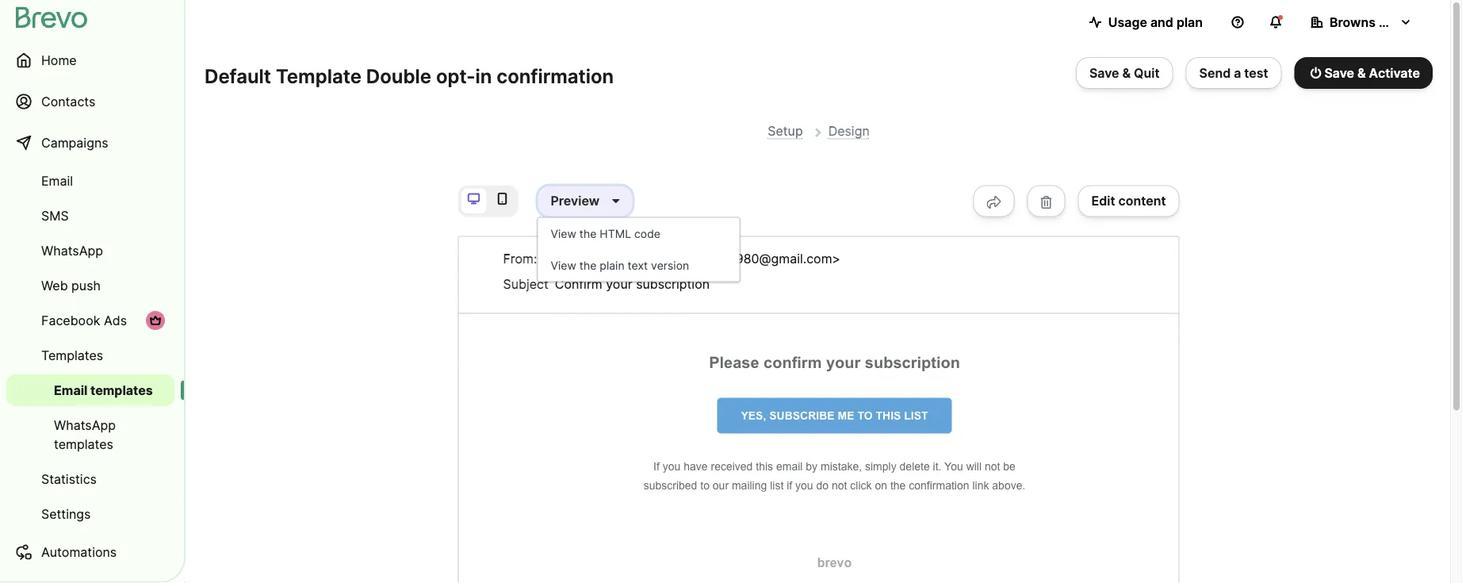 Task type: vqa. For each thing, say whether or not it's contained in the screenshot.
top Enterprise
yes



Task type: locate. For each thing, give the bounding box(es) containing it.
the
[[580, 227, 597, 240], [580, 259, 597, 272]]

templates inside "whatsapp templates"
[[54, 436, 113, 452]]

contacts link
[[6, 83, 175, 121]]

the up confirm
[[580, 259, 597, 272]]

enterprise
[[1379, 14, 1443, 30], [592, 251, 653, 267]]

send a test
[[1200, 65, 1269, 81]]

view up confirm
[[551, 259, 577, 272]]

default template double opt-in confirmation
[[205, 64, 614, 88]]

preview
[[551, 193, 600, 209]]

2 & from the left
[[1358, 65, 1367, 81]]

0 vertical spatial templates
[[91, 382, 153, 398]]

the inside view the html code link
[[580, 227, 597, 240]]

& inside save & quit button
[[1123, 65, 1131, 81]]

browns enterprise button
[[1299, 6, 1443, 38]]

& left quit
[[1123, 65, 1131, 81]]

from : browns enterprise <ben.nelson1980@gmail.com>
[[503, 251, 841, 267]]

browns up save & activate 'button'
[[1330, 14, 1376, 30]]

whatsapp
[[41, 243, 103, 258], [54, 417, 116, 433]]

design
[[829, 123, 870, 138]]

plan
[[1177, 14, 1203, 30]]

1 horizontal spatial browns
[[1330, 14, 1376, 30]]

campaigns link
[[6, 124, 175, 162]]

facebook
[[41, 313, 100, 328]]

sms
[[41, 208, 69, 223]]

save for save & quit
[[1090, 65, 1120, 81]]

templates
[[41, 347, 103, 363]]

0 vertical spatial enterprise
[[1379, 14, 1443, 30]]

1 & from the left
[[1123, 65, 1131, 81]]

save for save & activate
[[1325, 65, 1355, 81]]

email
[[41, 173, 73, 188], [54, 382, 88, 398]]

0 horizontal spatial browns
[[544, 251, 588, 267]]

0 horizontal spatial save
[[1090, 65, 1120, 81]]

save
[[1090, 65, 1120, 81], [1325, 65, 1355, 81]]

:
[[534, 251, 537, 267]]

the inside view the plain text version link
[[580, 259, 597, 272]]

email templates link
[[6, 374, 175, 406]]

automations
[[41, 544, 117, 560]]

facebook ads
[[41, 313, 127, 328]]

1 vertical spatial email
[[54, 382, 88, 398]]

0 vertical spatial email
[[41, 173, 73, 188]]

ads
[[104, 313, 127, 328]]

push
[[71, 278, 101, 293]]

1 horizontal spatial enterprise
[[1379, 14, 1443, 30]]

edit
[[1092, 193, 1116, 209]]

whatsapp down email templates link
[[54, 417, 116, 433]]

templates up statistics link
[[54, 436, 113, 452]]

view the plain text version link
[[538, 250, 740, 281]]

view for view the html code
[[551, 227, 577, 240]]

confirm
[[555, 277, 603, 292]]

email down templates
[[54, 382, 88, 398]]

save inside button
[[1090, 65, 1120, 81]]

plain
[[600, 259, 625, 272]]

usage and plan button
[[1077, 6, 1216, 38]]

browns up confirm
[[544, 251, 588, 267]]

0 vertical spatial view
[[551, 227, 577, 240]]

2 the from the top
[[580, 259, 597, 272]]

1 vertical spatial view
[[551, 259, 577, 272]]

save left quit
[[1090, 65, 1120, 81]]

send a test button
[[1186, 57, 1283, 89]]

a
[[1235, 65, 1242, 81]]

1 vertical spatial templates
[[54, 436, 113, 452]]

save right the power off icon
[[1325, 65, 1355, 81]]

1 vertical spatial the
[[580, 259, 597, 272]]

confirmation
[[497, 64, 614, 88]]

web
[[41, 278, 68, 293]]

1 vertical spatial whatsapp
[[54, 417, 116, 433]]

opt-
[[436, 64, 476, 88]]

templates for email templates
[[91, 382, 153, 398]]

web push
[[41, 278, 101, 293]]

browns enterprise
[[1330, 14, 1443, 30]]

email link
[[6, 165, 175, 197]]

default
[[205, 64, 271, 88]]

2 save from the left
[[1325, 65, 1355, 81]]

view down 'preview'
[[551, 227, 577, 240]]

the for plain
[[580, 259, 597, 272]]

the left html
[[580, 227, 597, 240]]

preview button
[[537, 185, 633, 217]]

templates down templates "link" at the left bottom of page
[[91, 382, 153, 398]]

facebook ads link
[[6, 305, 175, 336]]

edit content button
[[1078, 185, 1180, 217]]

caret down image
[[613, 195, 620, 208]]

save & quit
[[1090, 65, 1160, 81]]

enterprise up your
[[592, 251, 653, 267]]

1 the from the top
[[580, 227, 597, 240]]

& left activate
[[1358, 65, 1367, 81]]

whatsapp for whatsapp templates
[[54, 417, 116, 433]]

browns
[[1330, 14, 1376, 30], [544, 251, 588, 267]]

1 save from the left
[[1090, 65, 1120, 81]]

save & activate
[[1325, 65, 1421, 81]]

1 horizontal spatial save
[[1325, 65, 1355, 81]]

whatsapp up web push
[[41, 243, 103, 258]]

automations link
[[6, 533, 175, 571]]

0 vertical spatial whatsapp
[[41, 243, 103, 258]]

templates link
[[6, 340, 175, 371]]

0 horizontal spatial enterprise
[[592, 251, 653, 267]]

templates
[[91, 382, 153, 398], [54, 436, 113, 452]]

statistics
[[41, 471, 97, 487]]

1 view from the top
[[551, 227, 577, 240]]

save & quit button
[[1076, 57, 1174, 89]]

save inside 'button'
[[1325, 65, 1355, 81]]

2 view from the top
[[551, 259, 577, 272]]

version
[[651, 259, 690, 272]]

email up sms
[[41, 173, 73, 188]]

subject
[[503, 277, 549, 292]]

1 vertical spatial enterprise
[[592, 251, 653, 267]]

1 horizontal spatial &
[[1358, 65, 1367, 81]]

view
[[551, 227, 577, 240], [551, 259, 577, 272]]

enterprise up activate
[[1379, 14, 1443, 30]]

sms link
[[6, 200, 175, 232]]

0 vertical spatial browns
[[1330, 14, 1376, 30]]

&
[[1123, 65, 1131, 81], [1358, 65, 1367, 81]]

0 horizontal spatial &
[[1123, 65, 1131, 81]]

0 vertical spatial the
[[580, 227, 597, 240]]

& inside save & activate 'button'
[[1358, 65, 1367, 81]]



Task type: describe. For each thing, give the bounding box(es) containing it.
statistics link
[[6, 463, 175, 495]]

whatsapp link
[[6, 235, 175, 267]]

template
[[276, 64, 362, 88]]

campaigns
[[41, 135, 108, 150]]

and
[[1151, 14, 1174, 30]]

home link
[[6, 41, 175, 79]]

from
[[503, 251, 534, 267]]

view the plain text version
[[551, 259, 690, 272]]

whatsapp templates
[[54, 417, 116, 452]]

save & activate button
[[1295, 57, 1434, 89]]

design link
[[829, 123, 870, 139]]

view the html code link
[[538, 218, 740, 250]]

power off image
[[1311, 67, 1322, 79]]

email for email
[[41, 173, 73, 188]]

code
[[635, 227, 661, 240]]

1 vertical spatial browns
[[544, 251, 588, 267]]

content
[[1119, 193, 1167, 209]]

in
[[476, 64, 492, 88]]

test
[[1245, 65, 1269, 81]]

text
[[628, 259, 648, 272]]

view for view the plain text version
[[551, 259, 577, 272]]

the for html
[[580, 227, 597, 240]]

& for quit
[[1123, 65, 1131, 81]]

<ben.nelson1980@gmail.com>
[[657, 251, 841, 267]]

settings
[[41, 506, 91, 522]]

enterprise inside button
[[1379, 14, 1443, 30]]

subscription
[[636, 277, 710, 292]]

web push link
[[6, 270, 175, 301]]

subject confirm your subscription
[[503, 277, 710, 292]]

templates for whatsapp templates
[[54, 436, 113, 452]]

whatsapp for whatsapp
[[41, 243, 103, 258]]

send
[[1200, 65, 1231, 81]]

html
[[600, 227, 632, 240]]

browns inside button
[[1330, 14, 1376, 30]]

contacts
[[41, 94, 95, 109]]

setup
[[768, 123, 803, 138]]

settings link
[[6, 498, 175, 530]]

left___rvooi image
[[149, 314, 162, 327]]

your
[[606, 277, 633, 292]]

double
[[366, 64, 432, 88]]

& for activate
[[1358, 65, 1367, 81]]

quit
[[1135, 65, 1160, 81]]

home
[[41, 52, 77, 68]]

whatsapp templates link
[[6, 409, 175, 460]]

usage
[[1109, 14, 1148, 30]]

setup link
[[768, 123, 803, 139]]

view the html code
[[551, 227, 661, 240]]

usage and plan
[[1109, 14, 1203, 30]]

edit content
[[1092, 193, 1167, 209]]

activate
[[1370, 65, 1421, 81]]

email templates
[[54, 382, 153, 398]]

email for email templates
[[54, 382, 88, 398]]



